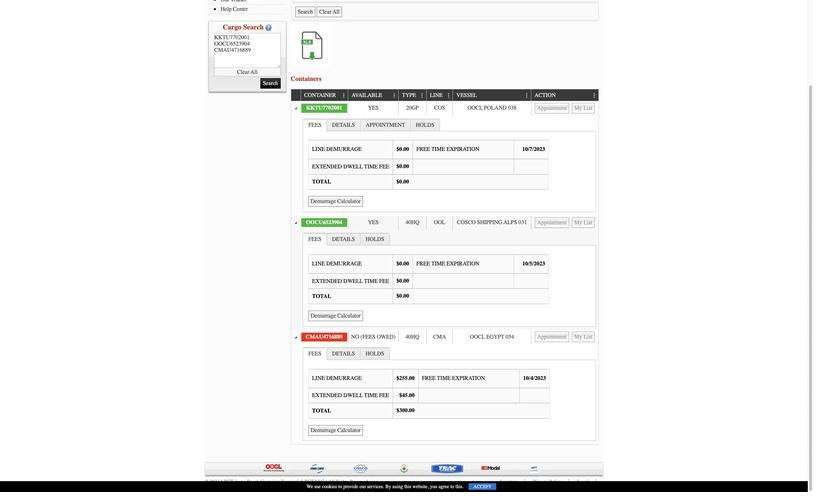 Task type: describe. For each thing, give the bounding box(es) containing it.
free time expiration for 10/4/2023
[[422, 375, 485, 381]]

demurrage for 10/7/2023
[[326, 146, 362, 152]]

fees for 10/4/2023
[[309, 351, 322, 357]]

cosco
[[457, 219, 476, 225]]

accept button
[[469, 483, 497, 490]]

kktu7702001 cell
[[301, 101, 348, 115]]

details tab for 10/4/2023
[[327, 347, 361, 360]]

20gp
[[406, 105, 419, 111]]

help center
[[221, 6, 248, 12]]

extended for 10/4/2023
[[312, 392, 342, 399]]

free for 10/7/2023
[[417, 146, 430, 152]]

4 $0.00 from the top
[[397, 261, 409, 267]]

fees tab for 10/7/2023
[[303, 119, 327, 131]]

rights
[[336, 479, 349, 485]]

free time expiration for 10/7/2023
[[417, 146, 480, 152]]

oocl egypt 054
[[470, 334, 514, 340]]

agree
[[439, 484, 449, 490]]

this
[[404, 484, 412, 490]]

center
[[233, 6, 248, 12]]

extended dwell time fee for 10/5/2023
[[312, 278, 389, 284]]

oocl for oocl egypt 054
[[470, 334, 485, 340]]

holds tab for $255.00
[[360, 347, 390, 360]]

row containing cmau4716889
[[291, 330, 599, 344]]

container
[[304, 92, 336, 99]]

line link
[[430, 89, 446, 101]]

yes cell for oocu6523904
[[348, 216, 399, 230]]

total for 10/4/2023
[[312, 408, 331, 414]]

$45.00
[[399, 392, 415, 398]]

available column header
[[348, 89, 399, 101]]

demurrage for 10/4/2023
[[326, 375, 362, 381]]

expiration for 10/7/2023
[[447, 146, 480, 152]]

10/5/2023
[[523, 261, 545, 267]]

privacy
[[533, 479, 548, 485]]

1 horizontal spatial all
[[329, 479, 335, 485]]

policy
[[550, 479, 562, 485]]

privacy policy link
[[533, 479, 562, 485]]

1 $0.00 from the top
[[397, 146, 409, 152]]

total for 10/5/2023
[[312, 293, 331, 299]]

038
[[508, 105, 517, 111]]

container link
[[304, 89, 340, 101]]

edit column settings image for vessel
[[524, 93, 530, 98]]

$300.00
[[397, 407, 415, 414]]

10/7/2023
[[523, 146, 545, 152]]

yes cell for kktu7702001
[[348, 101, 399, 115]]

line inside "link"
[[430, 92, 443, 99]]

owed)
[[377, 334, 396, 340]]

no (fees owed) cell
[[348, 330, 399, 344]]

details for 10/4/2023
[[332, 351, 355, 357]]

using
[[393, 484, 403, 490]]

2023
[[210, 479, 220, 485]]

oocu6523904 cell
[[301, 216, 348, 230]]

legal link
[[578, 479, 589, 485]]

egypt
[[487, 334, 505, 340]]

container column header
[[301, 89, 348, 101]]

fee for 10/7/2023
[[379, 163, 389, 170]]

fees tab for 10/5/2023
[[303, 233, 327, 246]]

we use cookies to provide our services. by using this website, you agree to this.
[[307, 484, 464, 490]]

0 vertical spatial holds
[[416, 122, 435, 128]]

by
[[386, 484, 391, 490]]

oocl for oocl poland 038
[[468, 105, 483, 111]]

1 tab list from the top
[[301, 117, 598, 214]]

extended dwell time fee for 10/4/2023
[[312, 392, 389, 399]]

alps
[[504, 219, 517, 225]]

©
[[205, 479, 209, 485]]

cell for cosco shipping alps 031
[[531, 216, 599, 230]]

help center link
[[214, 6, 286, 12]]

holds tab for $0.00
[[360, 233, 390, 245]]

line demurrage for 10/7/2023
[[312, 146, 362, 152]]

use
[[314, 484, 321, 490]]

cosco shipping alps 031
[[457, 219, 527, 225]]

line column header
[[426, 89, 453, 101]]

type link
[[402, 89, 420, 101]]

help
[[221, 6, 232, 12]]

cma
[[433, 334, 446, 340]]

row containing kktu7702001
[[291, 101, 599, 115]]

details tab for 10/7/2023
[[327, 119, 361, 131]]

action link
[[535, 89, 559, 101]]

tree grid containing container
[[291, 89, 599, 444]]

location link
[[500, 479, 518, 485]]

10/4/2023
[[523, 375, 546, 381]]

extended for 10/5/2023
[[312, 278, 342, 284]]

legal
[[578, 479, 589, 485]]

cargo
[[223, 23, 242, 31]]

cell for oocl egypt 054
[[531, 330, 599, 344]]

shipping
[[477, 219, 503, 225]]

appointment tab
[[360, 119, 411, 131]]

ool cell
[[426, 216, 453, 230]]

beach
[[247, 479, 259, 485]]

fees for 10/7/2023
[[309, 122, 322, 128]]

20gp cell
[[399, 101, 426, 115]]

demurrage for 10/5/2023
[[326, 261, 362, 267]]

expiration for 10/5/2023
[[447, 261, 480, 267]]

fees for 10/5/2023
[[309, 236, 322, 242]]

services.
[[367, 484, 384, 490]]

details for 10/7/2023
[[332, 122, 355, 128]]

type column header
[[399, 89, 426, 101]]

edit column settings image for action
[[592, 93, 598, 98]]

© 2023 lbct, long beach container terminal (lbct llc.) all rights reserved.
[[205, 479, 369, 485]]

website,
[[413, 484, 429, 490]]

40hq cell for ool
[[399, 216, 426, 230]]

40hq cell for cma
[[399, 330, 426, 344]]

cosco shipping alps 031 cell
[[453, 216, 531, 230]]

details tab for 10/5/2023
[[327, 233, 361, 245]]

cargo search
[[223, 23, 264, 31]]

llc.)
[[315, 479, 327, 485]]

(fees
[[361, 334, 376, 340]]

cmau4716889
[[306, 334, 343, 340]]

line demurrage for 10/5/2023
[[312, 261, 362, 267]]

fees tab for 10/4/2023
[[303, 347, 327, 360]]

all inside button
[[251, 69, 258, 75]]



Task type: locate. For each thing, give the bounding box(es) containing it.
holds for $0.00
[[366, 236, 384, 242]]

tree grid
[[291, 89, 599, 444]]

3 tab list from the top
[[301, 346, 598, 443]]

line demurrage for 10/4/2023
[[312, 375, 362, 381]]

0 vertical spatial extended
[[312, 163, 342, 170]]

3 fee from the top
[[379, 392, 389, 399]]

holds tab
[[410, 119, 440, 131], [360, 233, 390, 245], [360, 347, 390, 360]]

cmau4716889 cell
[[301, 330, 348, 344]]

edit column settings image
[[420, 93, 425, 98], [592, 93, 598, 98]]

0 vertical spatial fee
[[379, 163, 389, 170]]

1 details from the top
[[332, 122, 355, 128]]

1 vertical spatial cell
[[531, 216, 599, 230]]

0 vertical spatial extended dwell time fee
[[312, 163, 389, 170]]

no (fees owed)
[[351, 334, 396, 340]]

0 vertical spatial total
[[312, 179, 331, 185]]

details down kktu7702001 cell
[[332, 122, 355, 128]]

time
[[432, 146, 445, 152], [364, 163, 378, 170], [432, 261, 445, 267], [364, 278, 378, 284], [437, 375, 451, 381], [364, 392, 378, 399]]

oocu6523904
[[306, 219, 343, 225]]

2 total from the top
[[312, 293, 331, 299]]

2 vertical spatial extended dwell time fee
[[312, 392, 389, 399]]

container
[[261, 479, 280, 485]]

yes for oocu6523904
[[368, 219, 379, 225]]

clear
[[237, 69, 249, 75]]

available
[[352, 92, 382, 99]]

0 vertical spatial yes cell
[[348, 101, 399, 115]]

(lbct
[[300, 479, 314, 485]]

2 vertical spatial holds tab
[[360, 347, 390, 360]]

2 edit column settings image from the left
[[592, 93, 598, 98]]

1 yes from the top
[[368, 105, 379, 111]]

kktu7702001
[[306, 105, 342, 111]]

2 to from the left
[[451, 484, 454, 490]]

row containing oocu6523904
[[291, 216, 599, 230]]

1 vertical spatial fees
[[309, 236, 322, 242]]

all right llc.)
[[329, 479, 335, 485]]

0 vertical spatial all
[[251, 69, 258, 75]]

3 demurrage from the top
[[326, 375, 362, 381]]

0 vertical spatial tab list
[[301, 117, 598, 214]]

row containing container
[[291, 89, 599, 101]]

4 edit column settings image from the left
[[524, 93, 530, 98]]

1 vertical spatial holds
[[366, 236, 384, 242]]

2 yes from the top
[[368, 219, 379, 225]]

1 vertical spatial extended
[[312, 278, 342, 284]]

2 fees tab from the top
[[303, 233, 327, 246]]

edit column settings image for container
[[341, 93, 347, 98]]

1 edit column settings image from the left
[[420, 93, 425, 98]]

1 vertical spatial oocl
[[470, 334, 485, 340]]

0 vertical spatial expiration
[[447, 146, 480, 152]]

2 cell from the top
[[531, 216, 599, 230]]

3 extended from the top
[[312, 392, 342, 399]]

40hq
[[406, 219, 420, 225], [406, 334, 420, 340]]

cookies
[[322, 484, 337, 490]]

1 vertical spatial 40hq cell
[[399, 330, 426, 344]]

search
[[243, 23, 264, 31]]

40hq for ool
[[406, 219, 420, 225]]

details down no
[[332, 351, 355, 357]]

0 horizontal spatial all
[[251, 69, 258, 75]]

fees tab down cmau4716889 cell
[[303, 347, 327, 360]]

our
[[360, 484, 366, 490]]

1 vertical spatial holds tab
[[360, 233, 390, 245]]

1 vertical spatial free time expiration
[[417, 261, 480, 267]]

3 fees tab from the top
[[303, 347, 327, 360]]

yes
[[368, 105, 379, 111], [368, 219, 379, 225]]

edit column settings image left type
[[392, 93, 397, 98]]

lbct,
[[221, 479, 234, 485]]

fees tab
[[303, 119, 327, 131], [303, 233, 327, 246], [303, 347, 327, 360]]

1 fees tab from the top
[[303, 119, 327, 131]]

2 $0.00 from the top
[[397, 163, 409, 169]]

1 line demurrage from the top
[[312, 146, 362, 152]]

free time expiration
[[417, 146, 480, 152], [417, 261, 480, 267], [422, 375, 485, 381]]

cell for oocl poland 038
[[531, 101, 599, 115]]

2 details tab from the top
[[327, 233, 361, 245]]

2 vertical spatial cell
[[531, 330, 599, 344]]

available link
[[352, 89, 386, 101]]

edit column settings image inside "type" column header
[[420, 93, 425, 98]]

edit column settings image
[[341, 93, 347, 98], [392, 93, 397, 98], [446, 93, 452, 98], [524, 93, 530, 98]]

1 vertical spatial details
[[332, 236, 355, 242]]

None button
[[317, 7, 342, 17], [535, 103, 569, 113], [572, 103, 595, 113], [308, 196, 363, 207], [535, 217, 569, 228], [572, 217, 595, 228], [308, 311, 363, 321], [535, 332, 569, 342], [572, 332, 595, 342], [308, 425, 363, 436], [317, 7, 342, 17], [535, 103, 569, 113], [572, 103, 595, 113], [308, 196, 363, 207], [535, 217, 569, 228], [572, 217, 595, 228], [308, 311, 363, 321], [535, 332, 569, 342], [572, 332, 595, 342], [308, 425, 363, 436]]

edit column settings image inside available column header
[[392, 93, 397, 98]]

3 dwell from the top
[[344, 392, 363, 399]]

oocl inside oocl poland 038 cell
[[468, 105, 483, 111]]

1 extended dwell time fee from the top
[[312, 163, 389, 170]]

dwell
[[344, 163, 363, 170], [344, 278, 363, 284], [344, 392, 363, 399]]

1 extended from the top
[[312, 163, 342, 170]]

2 details from the top
[[332, 236, 355, 242]]

holds for $255.00
[[366, 351, 384, 357]]

1 vertical spatial all
[[329, 479, 335, 485]]

1 fee from the top
[[379, 163, 389, 170]]

edit column settings image up cos cell
[[446, 93, 452, 98]]

cell
[[531, 101, 599, 115], [531, 216, 599, 230], [531, 330, 599, 344]]

details
[[332, 122, 355, 128], [332, 236, 355, 242], [332, 351, 355, 357]]

2 extended from the top
[[312, 278, 342, 284]]

3 details from the top
[[332, 351, 355, 357]]

action
[[535, 92, 556, 99]]

0 horizontal spatial edit column settings image
[[420, 93, 425, 98]]

2 yes cell from the top
[[348, 216, 399, 230]]

0 vertical spatial details
[[332, 122, 355, 128]]

40hq for cma
[[406, 334, 420, 340]]

3 total from the top
[[312, 408, 331, 414]]

expiration
[[447, 146, 480, 152], [447, 261, 480, 267], [452, 375, 485, 381]]

2 40hq from the top
[[406, 334, 420, 340]]

oocl
[[468, 105, 483, 111], [470, 334, 485, 340]]

0 vertical spatial fees tab
[[303, 119, 327, 131]]

1 vertical spatial free
[[417, 261, 430, 267]]

vessel column header
[[453, 89, 531, 101]]

edit column settings image for type
[[420, 93, 425, 98]]

031
[[519, 219, 527, 225]]

3 edit column settings image from the left
[[446, 93, 452, 98]]

to left this.
[[451, 484, 454, 490]]

3 cell from the top
[[531, 330, 599, 344]]

1 demurrage from the top
[[326, 146, 362, 152]]

0 vertical spatial line demurrage
[[312, 146, 362, 152]]

edit column settings image inside action column header
[[592, 93, 598, 98]]

1 vertical spatial dwell
[[344, 278, 363, 284]]

edit column settings image left action
[[524, 93, 530, 98]]

free for 10/4/2023
[[422, 375, 436, 381]]

you
[[430, 484, 438, 490]]

edit column settings image inside container column header
[[341, 93, 347, 98]]

line demurrage
[[312, 146, 362, 152], [312, 261, 362, 267], [312, 375, 362, 381]]

40hq left ool cell
[[406, 219, 420, 225]]

1 cell from the top
[[531, 101, 599, 115]]

1 vertical spatial 40hq
[[406, 334, 420, 340]]

details tab down no
[[327, 347, 361, 360]]

0 vertical spatial cell
[[531, 101, 599, 115]]

None submit
[[295, 7, 316, 17], [261, 78, 281, 89], [295, 7, 316, 17], [261, 78, 281, 89]]

yes for kktu7702001
[[368, 105, 379, 111]]

details for 10/5/2023
[[332, 236, 355, 242]]

accept
[[474, 484, 492, 489]]

2 vertical spatial free time expiration
[[422, 375, 485, 381]]

cos cell
[[426, 101, 453, 115]]

0 vertical spatial dwell
[[344, 163, 363, 170]]

1 vertical spatial extended dwell time fee
[[312, 278, 389, 284]]

total
[[312, 179, 331, 185], [312, 293, 331, 299], [312, 408, 331, 414]]

2 vertical spatial dwell
[[344, 392, 363, 399]]

extended for 10/7/2023
[[312, 163, 342, 170]]

2 row from the top
[[291, 101, 599, 115]]

row group
[[291, 101, 599, 444]]

1 vertical spatial details tab
[[327, 233, 361, 245]]

1 details tab from the top
[[327, 119, 361, 131]]

1 vertical spatial line demurrage
[[312, 261, 362, 267]]

cos
[[434, 105, 445, 111]]

privacy policy
[[533, 479, 562, 485]]

2 vertical spatial line demurrage
[[312, 375, 362, 381]]

2 tab list from the top
[[301, 231, 598, 328]]

1 vertical spatial yes
[[368, 219, 379, 225]]

0 vertical spatial 40hq
[[406, 219, 420, 225]]

1 total from the top
[[312, 179, 331, 185]]

location
[[500, 479, 518, 485]]

1 horizontal spatial edit column settings image
[[592, 93, 598, 98]]

holds
[[416, 122, 435, 128], [366, 236, 384, 242], [366, 351, 384, 357]]

details tab down oocu6523904 cell
[[327, 233, 361, 245]]

1 vertical spatial tab list
[[301, 231, 598, 328]]

provide
[[343, 484, 358, 490]]

line for 10/4/2023
[[312, 375, 325, 381]]

0 vertical spatial 40hq cell
[[399, 216, 426, 230]]

fees down kktu7702001 cell
[[309, 122, 322, 128]]

0 horizontal spatial to
[[338, 484, 342, 490]]

1 edit column settings image from the left
[[341, 93, 347, 98]]

4 row from the top
[[291, 330, 599, 344]]

ool
[[434, 219, 446, 225]]

2 vertical spatial expiration
[[452, 375, 485, 381]]

1 40hq from the top
[[406, 219, 420, 225]]

2 vertical spatial fees tab
[[303, 347, 327, 360]]

poland
[[484, 105, 507, 111]]

free for 10/5/2023
[[417, 261, 430, 267]]

2 vertical spatial details tab
[[327, 347, 361, 360]]

details tab down kktu7702001 cell
[[327, 119, 361, 131]]

2 fees from the top
[[309, 236, 322, 242]]

2 edit column settings image from the left
[[392, 93, 397, 98]]

0 vertical spatial details tab
[[327, 119, 361, 131]]

2 vertical spatial holds
[[366, 351, 384, 357]]

all right the clear
[[251, 69, 258, 75]]

2 vertical spatial fees
[[309, 351, 322, 357]]

oocl poland 038 cell
[[453, 101, 531, 115]]

expiration for 10/4/2023
[[452, 375, 485, 381]]

appointment
[[366, 122, 405, 128]]

40hq cell
[[399, 216, 426, 230], [399, 330, 426, 344]]

1 40hq cell from the top
[[399, 216, 426, 230]]

total for 10/7/2023
[[312, 179, 331, 185]]

action column header
[[531, 89, 599, 101]]

3 fees from the top
[[309, 351, 322, 357]]

cma cell
[[426, 330, 453, 344]]

details down oocu6523904 cell
[[332, 236, 355, 242]]

edit column settings image inside vessel "column header"
[[524, 93, 530, 98]]

1 horizontal spatial to
[[451, 484, 454, 490]]

dwell for 10/5/2023
[[344, 278, 363, 284]]

0 vertical spatial free
[[417, 146, 430, 152]]

1 yes cell from the top
[[348, 101, 399, 115]]

fees tab down kktu7702001 cell
[[303, 119, 327, 131]]

all
[[251, 69, 258, 75], [329, 479, 335, 485]]

2 vertical spatial total
[[312, 408, 331, 414]]

2 vertical spatial fee
[[379, 392, 389, 399]]

extended dwell time fee
[[312, 163, 389, 170], [312, 278, 389, 284], [312, 392, 389, 399]]

this.
[[456, 484, 464, 490]]

1 row from the top
[[291, 89, 599, 101]]

extended dwell time fee for 10/7/2023
[[312, 163, 389, 170]]

oocl down vessel link
[[468, 105, 483, 111]]

$255.00
[[397, 375, 415, 381]]

40hq cell right owed)
[[399, 330, 426, 344]]

free
[[417, 146, 430, 152], [417, 261, 430, 267], [422, 375, 436, 381]]

fee for 10/5/2023
[[379, 278, 389, 284]]

fees tab down oocu6523904 cell
[[303, 233, 327, 246]]

line for 10/7/2023
[[312, 146, 325, 152]]

terminal
[[281, 479, 299, 485]]

0 vertical spatial holds tab
[[410, 119, 440, 131]]

1 vertical spatial fee
[[379, 278, 389, 284]]

3 row from the top
[[291, 216, 599, 230]]

edit column settings image right container link
[[341, 93, 347, 98]]

containers
[[291, 75, 322, 83]]

1 vertical spatial demurrage
[[326, 261, 362, 267]]

2 vertical spatial demurrage
[[326, 375, 362, 381]]

40hq cell left ool
[[399, 216, 426, 230]]

edit column settings image inside line 'column header'
[[446, 93, 452, 98]]

details tab
[[327, 119, 361, 131], [327, 233, 361, 245], [327, 347, 361, 360]]

2 fee from the top
[[379, 278, 389, 284]]

fees down cmau4716889 cell
[[309, 351, 322, 357]]

6 $0.00 from the top
[[397, 293, 409, 299]]

3 extended dwell time fee from the top
[[312, 392, 389, 399]]

edit column settings image for line
[[446, 93, 452, 98]]

2 vertical spatial extended
[[312, 392, 342, 399]]

tab list
[[301, 117, 598, 214], [301, 231, 598, 328], [301, 346, 598, 443]]

row group containing kktu7702001
[[291, 101, 599, 444]]

fees down oocu6523904 cell
[[309, 236, 322, 242]]

oocl left egypt in the right of the page
[[470, 334, 485, 340]]

fee
[[379, 163, 389, 170], [379, 278, 389, 284], [379, 392, 389, 399]]

to right cookies
[[338, 484, 342, 490]]

1 vertical spatial fees tab
[[303, 233, 327, 246]]

0 vertical spatial fees
[[309, 122, 322, 128]]

0 vertical spatial oocl
[[468, 105, 483, 111]]

type
[[402, 92, 416, 99]]

fee for 10/4/2023
[[379, 392, 389, 399]]

yes cell
[[348, 101, 399, 115], [348, 216, 399, 230]]

edit column settings image for available
[[392, 93, 397, 98]]

3 $0.00 from the top
[[397, 178, 409, 185]]

row
[[291, 89, 599, 101], [291, 101, 599, 115], [291, 216, 599, 230], [291, 330, 599, 344]]

2 vertical spatial details
[[332, 351, 355, 357]]

1 vertical spatial yes cell
[[348, 216, 399, 230]]

fees
[[309, 122, 322, 128], [309, 236, 322, 242], [309, 351, 322, 357]]

2 line demurrage from the top
[[312, 261, 362, 267]]

vessel link
[[457, 89, 481, 101]]

1 vertical spatial expiration
[[447, 261, 480, 267]]

line for 10/5/2023
[[312, 261, 325, 267]]

reserved.
[[350, 479, 369, 485]]

1 fees from the top
[[309, 122, 322, 128]]

demurrage
[[326, 146, 362, 152], [326, 261, 362, 267], [326, 375, 362, 381]]

Enter container numbers and/ or booking numbers.  text field
[[214, 33, 281, 68]]

2 40hq cell from the top
[[399, 330, 426, 344]]

2 extended dwell time fee from the top
[[312, 278, 389, 284]]

3 details tab from the top
[[327, 347, 361, 360]]

40hq right owed)
[[406, 334, 420, 340]]

no
[[351, 334, 359, 340]]

oocl poland 038
[[468, 105, 517, 111]]

oocl inside the oocl egypt 054 cell
[[470, 334, 485, 340]]

1 vertical spatial total
[[312, 293, 331, 299]]

clear all button
[[214, 68, 281, 76]]

vessel
[[457, 92, 477, 99]]

2 vertical spatial free
[[422, 375, 436, 381]]

3 line demurrage from the top
[[312, 375, 362, 381]]

line
[[430, 92, 443, 99], [312, 146, 325, 152], [312, 261, 325, 267], [312, 375, 325, 381]]

to
[[338, 484, 342, 490], [451, 484, 454, 490]]

2 demurrage from the top
[[326, 261, 362, 267]]

help center menu bar
[[209, 0, 289, 14]]

long
[[236, 479, 246, 485]]

1 to from the left
[[338, 484, 342, 490]]

0 vertical spatial yes
[[368, 105, 379, 111]]

054
[[506, 334, 514, 340]]

0 vertical spatial free time expiration
[[417, 146, 480, 152]]

oocl egypt 054 cell
[[453, 330, 531, 344]]

dwell for 10/7/2023
[[344, 163, 363, 170]]

free time expiration for 10/5/2023
[[417, 261, 480, 267]]

dwell for 10/4/2023
[[344, 392, 363, 399]]

2 dwell from the top
[[344, 278, 363, 284]]

2 vertical spatial tab list
[[301, 346, 598, 443]]

extended
[[312, 163, 342, 170], [312, 278, 342, 284], [312, 392, 342, 399]]

0 vertical spatial demurrage
[[326, 146, 362, 152]]

5 $0.00 from the top
[[397, 278, 409, 284]]

1 dwell from the top
[[344, 163, 363, 170]]

clear all
[[237, 69, 258, 75]]

we
[[307, 484, 313, 490]]



Task type: vqa. For each thing, say whether or not it's contained in the screenshot.
tab list
yes



